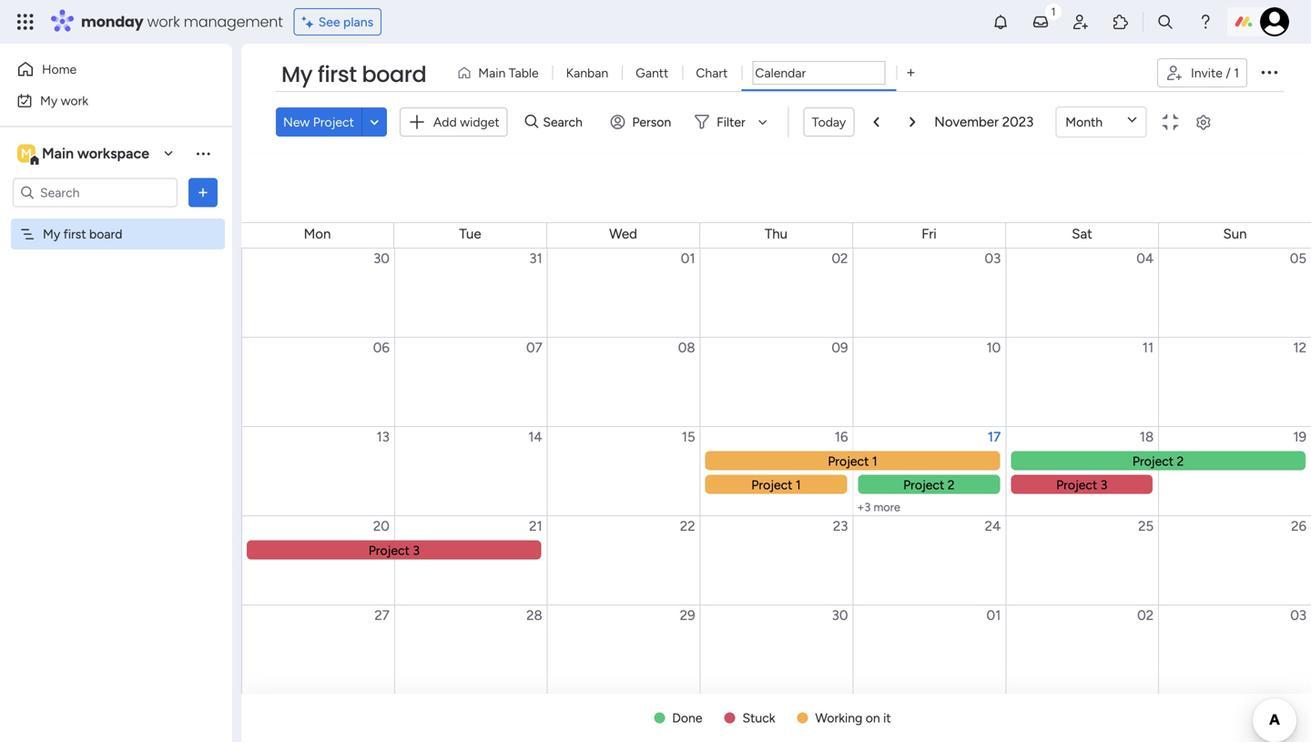 Task type: describe. For each thing, give the bounding box(es) containing it.
1 list arrow image from the left
[[874, 116, 879, 128]]

see plans button
[[294, 8, 382, 36]]

done
[[673, 711, 703, 726]]

work for my
[[61, 93, 88, 108]]

my first board inside "my first board" field
[[281, 59, 427, 90]]

today button
[[804, 107, 855, 137]]

options image
[[194, 184, 212, 202]]

gantt button
[[622, 58, 683, 87]]

apps image
[[1112, 13, 1131, 31]]

thu
[[765, 226, 788, 242]]

main for main workspace
[[42, 145, 74, 162]]

workspace options image
[[194, 144, 212, 162]]

add widget
[[434, 114, 500, 130]]

main table
[[478, 65, 539, 81]]

on
[[866, 711, 881, 726]]

november 2023
[[935, 114, 1034, 130]]

chart
[[696, 65, 728, 81]]

My first board field
[[277, 59, 431, 90]]

see
[[319, 14, 340, 30]]

working on it
[[816, 711, 892, 726]]

search everything image
[[1157, 13, 1175, 31]]

main workspace
[[42, 145, 149, 162]]

wed
[[610, 226, 638, 242]]

main for main table
[[478, 65, 506, 81]]

my inside my work button
[[40, 93, 58, 108]]

m
[[21, 146, 32, 161]]

kanban button
[[553, 58, 622, 87]]

kanban
[[566, 65, 609, 81]]

v2 search image
[[525, 112, 539, 132]]

project
[[313, 114, 354, 130]]

mon
[[304, 226, 331, 242]]

chart button
[[683, 58, 742, 87]]

workspace
[[77, 145, 149, 162]]

my inside the my first board list box
[[43, 226, 60, 242]]

november
[[935, 114, 999, 130]]

sat
[[1072, 226, 1093, 242]]

+3 more link
[[858, 501, 1005, 514]]

table
[[509, 65, 539, 81]]

/
[[1226, 65, 1231, 81]]

notifications image
[[992, 13, 1010, 31]]

fri
[[922, 226, 937, 242]]

home
[[42, 61, 77, 77]]

+3
[[858, 501, 871, 514]]

sun
[[1224, 226, 1248, 242]]

workspace selection element
[[17, 143, 152, 166]]

work for monday
[[147, 11, 180, 32]]

my inside "my first board" field
[[281, 59, 313, 90]]

monday
[[81, 11, 144, 32]]

invite members image
[[1072, 13, 1090, 31]]

add
[[434, 114, 457, 130]]

tue
[[460, 226, 482, 242]]



Task type: locate. For each thing, give the bounding box(es) containing it.
my first board inside list box
[[43, 226, 122, 242]]

invite / 1
[[1192, 65, 1240, 81]]

0 vertical spatial first
[[318, 59, 357, 90]]

today
[[812, 114, 847, 130]]

options image
[[1259, 61, 1281, 83]]

management
[[184, 11, 283, 32]]

board
[[362, 59, 427, 90], [89, 226, 122, 242]]

my work
[[40, 93, 88, 108]]

help image
[[1197, 13, 1215, 31]]

home button
[[11, 55, 196, 84]]

1
[[1235, 65, 1240, 81]]

0 horizontal spatial my first board
[[43, 226, 122, 242]]

list arrow image down add view image
[[910, 116, 916, 128]]

work
[[147, 11, 180, 32], [61, 93, 88, 108]]

my down search in workspace field
[[43, 226, 60, 242]]

Search field
[[539, 109, 593, 135]]

work right monday
[[147, 11, 180, 32]]

see plans
[[319, 14, 374, 30]]

1 horizontal spatial work
[[147, 11, 180, 32]]

2023
[[1003, 114, 1034, 130]]

0 horizontal spatial first
[[63, 226, 86, 242]]

plans
[[343, 14, 374, 30]]

work inside button
[[61, 93, 88, 108]]

my first board down search in workspace field
[[43, 226, 122, 242]]

workspace image
[[17, 143, 36, 164]]

0 horizontal spatial board
[[89, 226, 122, 242]]

person
[[633, 114, 672, 130]]

my down home
[[40, 93, 58, 108]]

filter button
[[688, 107, 774, 137]]

it
[[884, 711, 892, 726]]

gantt
[[636, 65, 669, 81]]

my first board up the project
[[281, 59, 427, 90]]

work down home
[[61, 93, 88, 108]]

my first board
[[281, 59, 427, 90], [43, 226, 122, 242]]

first inside field
[[318, 59, 357, 90]]

my
[[281, 59, 313, 90], [40, 93, 58, 108], [43, 226, 60, 242]]

add widget button
[[400, 107, 508, 136]]

john smith image
[[1261, 7, 1290, 36]]

my work button
[[11, 86, 196, 115]]

working
[[816, 711, 863, 726]]

1 vertical spatial my
[[40, 93, 58, 108]]

+3 more
[[858, 501, 901, 514]]

my up new
[[281, 59, 313, 90]]

widget
[[460, 114, 500, 130]]

0 horizontal spatial work
[[61, 93, 88, 108]]

option
[[0, 218, 232, 221]]

select product image
[[16, 13, 35, 31]]

month
[[1066, 114, 1103, 130]]

board inside the my first board list box
[[89, 226, 122, 242]]

0 vertical spatial work
[[147, 11, 180, 32]]

add view image
[[908, 66, 915, 79]]

1 vertical spatial first
[[63, 226, 86, 242]]

person button
[[603, 107, 682, 137]]

list arrow image
[[874, 116, 879, 128], [910, 116, 916, 128]]

1 horizontal spatial first
[[318, 59, 357, 90]]

board inside "my first board" field
[[362, 59, 427, 90]]

new project
[[283, 114, 354, 130]]

1 vertical spatial work
[[61, 93, 88, 108]]

first up the project
[[318, 59, 357, 90]]

monday work management
[[81, 11, 283, 32]]

0 horizontal spatial list arrow image
[[874, 116, 879, 128]]

0 vertical spatial my
[[281, 59, 313, 90]]

2 vertical spatial my
[[43, 226, 60, 242]]

stuck
[[743, 711, 776, 726]]

main left table
[[478, 65, 506, 81]]

new project button
[[276, 107, 362, 137]]

arrow down image
[[752, 111, 774, 133]]

1 horizontal spatial list arrow image
[[910, 116, 916, 128]]

0 vertical spatial main
[[478, 65, 506, 81]]

inbox image
[[1032, 13, 1050, 31]]

0 vertical spatial board
[[362, 59, 427, 90]]

new
[[283, 114, 310, 130]]

first
[[318, 59, 357, 90], [63, 226, 86, 242]]

my first board list box
[[0, 215, 232, 496]]

Search in workspace field
[[38, 182, 152, 203]]

1 vertical spatial board
[[89, 226, 122, 242]]

0 horizontal spatial main
[[42, 145, 74, 162]]

main inside main table button
[[478, 65, 506, 81]]

1 vertical spatial main
[[42, 145, 74, 162]]

1 horizontal spatial my first board
[[281, 59, 427, 90]]

main
[[478, 65, 506, 81], [42, 145, 74, 162]]

list arrow image right the today
[[874, 116, 879, 128]]

filter
[[717, 114, 746, 130]]

main right workspace image on the left top
[[42, 145, 74, 162]]

0 vertical spatial my first board
[[281, 59, 427, 90]]

1 horizontal spatial board
[[362, 59, 427, 90]]

board down search in workspace field
[[89, 226, 122, 242]]

main table button
[[450, 58, 553, 87]]

board up angle down icon
[[362, 59, 427, 90]]

main inside workspace selection element
[[42, 145, 74, 162]]

None field
[[753, 61, 886, 85]]

angle down image
[[370, 115, 379, 129]]

1 image
[[1046, 1, 1062, 21]]

more
[[874, 501, 901, 514]]

invite
[[1192, 65, 1223, 81]]

1 horizontal spatial main
[[478, 65, 506, 81]]

1 vertical spatial my first board
[[43, 226, 122, 242]]

2 list arrow image from the left
[[910, 116, 916, 128]]

first inside list box
[[63, 226, 86, 242]]

invite / 1 button
[[1158, 58, 1248, 87]]

first down search in workspace field
[[63, 226, 86, 242]]



Task type: vqa. For each thing, say whether or not it's contained in the screenshot.
Keyboard shortcuts
no



